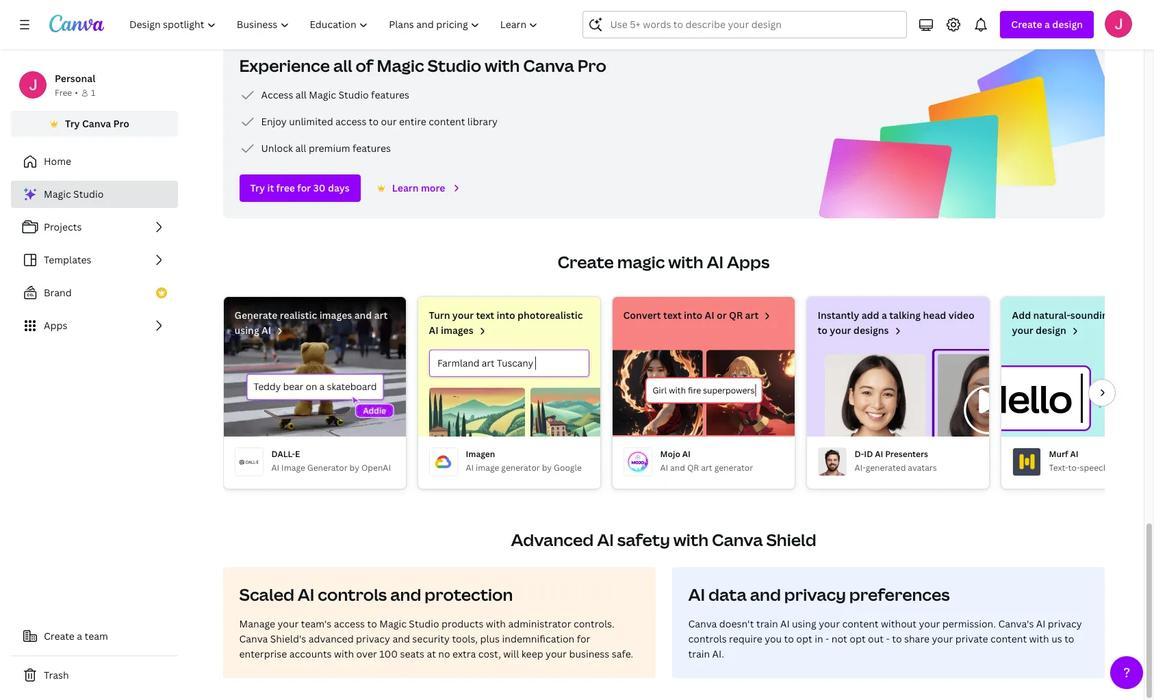 Task type: locate. For each thing, give the bounding box(es) containing it.
by left google
[[542, 462, 552, 474]]

image
[[476, 462, 499, 474]]

1 text from the left
[[476, 309, 494, 322]]

to down instantly
[[818, 324, 828, 337]]

a
[[1045, 18, 1050, 31], [882, 309, 887, 322], [77, 630, 82, 643]]

into left photorealistic
[[497, 309, 515, 322]]

try
[[65, 117, 80, 130], [250, 181, 265, 194]]

access up 'advanced'
[[334, 618, 365, 631]]

None search field
[[583, 11, 907, 38]]

1 vertical spatial for
[[577, 633, 590, 646]]

0 horizontal spatial into
[[497, 309, 515, 322]]

text right turn
[[476, 309, 494, 322]]

ai right mojo
[[682, 448, 691, 460]]

all for of
[[333, 54, 352, 77]]

privacy up us
[[1048, 618, 1082, 631]]

magic
[[377, 54, 424, 77], [309, 88, 336, 101], [44, 188, 71, 201], [379, 618, 407, 631]]

0 horizontal spatial pro
[[113, 117, 129, 130]]

all right unlock
[[295, 142, 306, 155]]

generate
[[234, 309, 278, 322]]

1 vertical spatial controls
[[688, 633, 727, 646]]

studio up security
[[409, 618, 439, 631]]

0 vertical spatial pro
[[578, 54, 607, 77]]

1 horizontal spatial text
[[663, 309, 682, 322]]

1 horizontal spatial create
[[558, 251, 614, 273]]

1 by from the left
[[350, 462, 359, 474]]

at
[[427, 648, 436, 661]]

images down turn
[[441, 324, 473, 337]]

and inside generate realistic images and art using ai
[[354, 309, 372, 322]]

1 horizontal spatial controls
[[688, 633, 727, 646]]

0 horizontal spatial -
[[826, 633, 829, 646]]

using up in
[[792, 618, 817, 631]]

unlimited
[[289, 115, 333, 128]]

administrator
[[508, 618, 571, 631]]

a inside button
[[77, 630, 82, 643]]

1 vertical spatial create
[[558, 251, 614, 273]]

instantly add a talking head video to your designs
[[818, 309, 975, 337]]

projects link
[[11, 214, 178, 241]]

0 horizontal spatial by
[[350, 462, 359, 474]]

0 vertical spatial create
[[1011, 18, 1042, 31]]

studio down of
[[338, 88, 369, 101]]

0 horizontal spatial opt
[[796, 633, 812, 646]]

images right realistic
[[319, 309, 352, 322]]

and inside manage your team's access to magic studio products with administrator controls. canva shield's advanced privacy and security tools, plus indemnification for enterprise accounts with over 100 seats at no extra cost, will keep your business safe.
[[393, 633, 410, 646]]

by left openai at the left bottom of the page
[[350, 462, 359, 474]]

0 vertical spatial access
[[335, 115, 367, 128]]

2 opt from the left
[[850, 633, 866, 646]]

0 horizontal spatial images
[[319, 309, 352, 322]]

0 vertical spatial a
[[1045, 18, 1050, 31]]

1 horizontal spatial using
[[792, 618, 817, 631]]

e
[[295, 448, 300, 460]]

ai down mojo
[[660, 462, 668, 474]]

1 vertical spatial features
[[353, 142, 391, 155]]

1 generator from the left
[[501, 462, 540, 474]]

top level navigation element
[[120, 11, 550, 38]]

1 horizontal spatial a
[[882, 309, 887, 322]]

qr inside the mojo ai ai and qr art generator
[[687, 462, 699, 474]]

2 vertical spatial create
[[44, 630, 75, 643]]

1 vertical spatial list
[[11, 181, 178, 340]]

1 horizontal spatial list
[[239, 87, 498, 157]]

access
[[335, 115, 367, 128], [334, 618, 365, 631]]

and up security
[[390, 583, 421, 606]]

0 vertical spatial using
[[234, 324, 259, 337]]

ai inside turn your text into photorealistic ai images
[[429, 324, 439, 337]]

art
[[374, 309, 388, 322], [745, 309, 759, 322], [701, 462, 713, 474]]

1 horizontal spatial -
[[886, 633, 890, 646]]

100
[[379, 648, 398, 661]]

1 vertical spatial access
[[334, 618, 365, 631]]

0 vertical spatial list
[[239, 87, 498, 157]]

to down without at the bottom right of the page
[[892, 633, 902, 646]]

ai right id
[[875, 448, 883, 460]]

all right access
[[296, 88, 307, 101]]

1 horizontal spatial into
[[684, 309, 703, 322]]

with right magic in the top of the page
[[668, 251, 703, 273]]

opt
[[796, 633, 812, 646], [850, 633, 866, 646]]

permission.
[[943, 618, 996, 631]]

create a team button
[[11, 623, 178, 650]]

advanced
[[309, 633, 354, 646]]

0 vertical spatial for
[[297, 181, 311, 194]]

design left 'james peterson' 'icon'
[[1052, 18, 1083, 31]]

ai down dall-
[[271, 462, 279, 474]]

controls up 'team's' at bottom left
[[318, 583, 387, 606]]

2 generator from the left
[[715, 462, 753, 474]]

studio
[[428, 54, 481, 77], [338, 88, 369, 101], [73, 188, 104, 201], [409, 618, 439, 631]]

try down "•" at the top left of page
[[65, 117, 80, 130]]

opt left out
[[850, 633, 866, 646]]

content right entire
[[429, 115, 465, 128]]

for inside manage your team's access to magic studio products with administrator controls. canva shield's advanced privacy and security tools, plus indemnification for enterprise accounts with over 100 seats at no extra cost, will keep your business safe.
[[577, 633, 590, 646]]

all for premium
[[295, 142, 306, 155]]

0 vertical spatial train
[[756, 618, 778, 631]]

art inside generate realistic images and art using ai
[[374, 309, 388, 322]]

2 into from the left
[[684, 309, 703, 322]]

ai left safety
[[597, 529, 614, 551]]

2 vertical spatial privacy
[[356, 633, 390, 646]]

to right voices
[[1148, 309, 1154, 322]]

design inside add natural-sounding voices to your design
[[1036, 324, 1066, 337]]

1 horizontal spatial art
[[701, 462, 713, 474]]

0 horizontal spatial try
[[65, 117, 80, 130]]

ai
[[707, 251, 724, 273], [705, 309, 715, 322], [262, 324, 271, 337], [429, 324, 439, 337], [682, 448, 691, 460], [875, 448, 883, 460], [1070, 448, 1079, 460], [271, 462, 279, 474], [466, 462, 474, 474], [660, 462, 668, 474], [597, 529, 614, 551], [298, 583, 315, 606], [688, 583, 705, 606], [780, 618, 790, 631], [1036, 618, 1046, 631]]

0 horizontal spatial art
[[374, 309, 388, 322]]

- right in
[[826, 633, 829, 646]]

or
[[717, 309, 727, 322]]

train up you
[[756, 618, 778, 631]]

out
[[868, 633, 884, 646]]

a inside dropdown button
[[1045, 18, 1050, 31]]

brand
[[44, 286, 72, 299]]

and right realistic
[[354, 309, 372, 322]]

1 vertical spatial all
[[296, 88, 307, 101]]

ai left data
[[688, 583, 705, 606]]

by inside imagen ai image generator by google
[[542, 462, 552, 474]]

generator
[[501, 462, 540, 474], [715, 462, 753, 474]]

0 horizontal spatial train
[[688, 648, 710, 661]]

0 vertical spatial qr
[[729, 309, 743, 322]]

generator inside imagen ai image generator by google
[[501, 462, 540, 474]]

canva
[[523, 54, 574, 77], [82, 117, 111, 130], [712, 529, 763, 551], [688, 618, 717, 631], [239, 633, 268, 646]]

features down enjoy unlimited access to our entire content library on the top left
[[353, 142, 391, 155]]

generated
[[866, 462, 906, 474]]

2 vertical spatial a
[[77, 630, 82, 643]]

mojo
[[660, 448, 680, 460]]

2 vertical spatial all
[[295, 142, 306, 155]]

ai inside generate realistic images and art using ai
[[262, 324, 271, 337]]

to-
[[1068, 462, 1080, 474]]

opt left in
[[796, 633, 812, 646]]

try canva pro
[[65, 117, 129, 130]]

list
[[239, 87, 498, 157], [11, 181, 178, 340]]

d-
[[855, 448, 864, 460]]

talking
[[889, 309, 921, 322]]

access down access all magic studio features
[[335, 115, 367, 128]]

qr
[[729, 309, 743, 322], [687, 462, 699, 474]]

protection
[[425, 583, 513, 606]]

1 horizontal spatial opt
[[850, 633, 866, 646]]

days
[[328, 181, 350, 194]]

add
[[1012, 309, 1031, 322]]

1 horizontal spatial train
[[756, 618, 778, 631]]

text right convert
[[663, 309, 682, 322]]

2 - from the left
[[886, 633, 890, 646]]

create inside dropdown button
[[1011, 18, 1042, 31]]

1 horizontal spatial try
[[250, 181, 265, 194]]

studio down home link
[[73, 188, 104, 201]]

templates link
[[11, 246, 178, 274]]

0 horizontal spatial create
[[44, 630, 75, 643]]

your right turn
[[452, 309, 474, 322]]

home link
[[11, 148, 178, 175]]

1 vertical spatial try
[[250, 181, 265, 194]]

content
[[429, 115, 465, 128], [842, 618, 879, 631], [991, 633, 1027, 646]]

0 vertical spatial try
[[65, 117, 80, 130]]

for left 30
[[297, 181, 311, 194]]

2 by from the left
[[542, 462, 552, 474]]

0 horizontal spatial generator
[[501, 462, 540, 474]]

plus
[[480, 633, 500, 646]]

1 vertical spatial qr
[[687, 462, 699, 474]]

to right us
[[1065, 633, 1074, 646]]

1 horizontal spatial images
[[441, 324, 473, 337]]

for
[[297, 181, 311, 194], [577, 633, 590, 646]]

free
[[276, 181, 295, 194]]

1 - from the left
[[826, 633, 829, 646]]

id
[[864, 448, 873, 460]]

instantly
[[818, 309, 859, 322]]

0 vertical spatial design
[[1052, 18, 1083, 31]]

home
[[44, 155, 71, 168]]

privacy up over
[[356, 633, 390, 646]]

your
[[452, 309, 474, 322], [830, 324, 851, 337], [1012, 324, 1034, 337], [278, 618, 299, 631], [819, 618, 840, 631], [919, 618, 940, 631], [932, 633, 953, 646], [546, 648, 567, 661]]

unlock all premium features
[[261, 142, 391, 155]]

ai down generate
[[262, 324, 271, 337]]

features up our
[[371, 88, 409, 101]]

1 horizontal spatial by
[[542, 462, 552, 474]]

1 into from the left
[[497, 309, 515, 322]]

1 vertical spatial design
[[1036, 324, 1066, 337]]

all left of
[[333, 54, 352, 77]]

ai up to-
[[1070, 448, 1079, 460]]

create inside button
[[44, 630, 75, 643]]

2 horizontal spatial a
[[1045, 18, 1050, 31]]

list containing access all magic studio features
[[239, 87, 498, 157]]

0 horizontal spatial qr
[[687, 462, 699, 474]]

try for try it free for 30 days
[[250, 181, 265, 194]]

content up out
[[842, 618, 879, 631]]

require
[[729, 633, 762, 646]]

create
[[1011, 18, 1042, 31], [558, 251, 614, 273], [44, 630, 75, 643]]

to right you
[[784, 633, 794, 646]]

library
[[467, 115, 498, 128]]

with down 'advanced'
[[334, 648, 354, 661]]

1 vertical spatial using
[[792, 618, 817, 631]]

- right out
[[886, 633, 890, 646]]

and down mojo
[[670, 462, 685, 474]]

1 vertical spatial a
[[882, 309, 887, 322]]

your down add
[[1012, 324, 1034, 337]]

0 vertical spatial content
[[429, 115, 465, 128]]

0 vertical spatial apps
[[727, 251, 770, 273]]

all
[[333, 54, 352, 77], [296, 88, 307, 101], [295, 142, 306, 155]]

to inside add natural-sounding voices to your design
[[1148, 309, 1154, 322]]

shield's
[[270, 633, 306, 646]]

2 horizontal spatial privacy
[[1048, 618, 1082, 631]]

0 vertical spatial all
[[333, 54, 352, 77]]

ai down turn
[[429, 324, 439, 337]]

for up business
[[577, 633, 590, 646]]

0 vertical spatial privacy
[[784, 583, 846, 606]]

try it free for 30 days button
[[239, 175, 361, 202]]

1 vertical spatial pro
[[113, 117, 129, 130]]

1 vertical spatial privacy
[[1048, 618, 1082, 631]]

1 horizontal spatial for
[[577, 633, 590, 646]]

projects
[[44, 220, 82, 233]]

art inside the mojo ai ai and qr art generator
[[701, 462, 713, 474]]

0 vertical spatial images
[[319, 309, 352, 322]]

ai.
[[712, 648, 724, 661]]

images inside generate realistic images and art using ai
[[319, 309, 352, 322]]

features
[[371, 88, 409, 101], [353, 142, 391, 155]]

products
[[442, 618, 484, 631]]

design down natural-
[[1036, 324, 1066, 337]]

0 horizontal spatial privacy
[[356, 633, 390, 646]]

your down instantly
[[830, 324, 851, 337]]

1 vertical spatial images
[[441, 324, 473, 337]]

2 text from the left
[[663, 309, 682, 322]]

try left it
[[250, 181, 265, 194]]

create for create a design
[[1011, 18, 1042, 31]]

1
[[91, 87, 95, 99]]

james peterson image
[[1105, 10, 1132, 38]]

murf ai text-to-speech voice gener
[[1049, 448, 1154, 474]]

generator inside the mojo ai ai and qr art generator
[[715, 462, 753, 474]]

0 horizontal spatial text
[[476, 309, 494, 322]]

0 horizontal spatial content
[[429, 115, 465, 128]]

ai up you
[[780, 618, 790, 631]]

to down scaled ai controls and protection
[[367, 618, 377, 631]]

2 horizontal spatial create
[[1011, 18, 1042, 31]]

canva inside canva doesn't train ai using your content without your permission. canva's ai privacy controls require you to opt in - not opt out - to share your private content with us to train ai.
[[688, 618, 717, 631]]

into inside turn your text into photorealistic ai images
[[497, 309, 515, 322]]

into
[[497, 309, 515, 322], [684, 309, 703, 322]]

1 vertical spatial content
[[842, 618, 879, 631]]

1 horizontal spatial privacy
[[784, 583, 846, 606]]

2 vertical spatial content
[[991, 633, 1027, 646]]

canva inside manage your team's access to magic studio products with administrator controls. canva shield's advanced privacy and security tools, plus indemnification for enterprise accounts with over 100 seats at no extra cost, will keep your business safe.
[[239, 633, 268, 646]]

cost,
[[478, 648, 501, 661]]

with left us
[[1029, 633, 1049, 646]]

using down generate
[[234, 324, 259, 337]]

content inside list
[[429, 115, 465, 128]]

seats
[[400, 648, 424, 661]]

0 horizontal spatial apps
[[44, 319, 67, 332]]

video
[[949, 309, 975, 322]]

studio up library
[[428, 54, 481, 77]]

0 horizontal spatial controls
[[318, 583, 387, 606]]

privacy up in
[[784, 583, 846, 606]]

manage
[[239, 618, 275, 631]]

try for try canva pro
[[65, 117, 80, 130]]

unlock
[[261, 142, 293, 155]]

controls up ai.
[[688, 633, 727, 646]]

create for create magic with ai apps
[[558, 251, 614, 273]]

access inside manage your team's access to magic studio products with administrator controls. canva shield's advanced privacy and security tools, plus indemnification for enterprise accounts with over 100 seats at no extra cost, will keep your business safe.
[[334, 618, 365, 631]]

0 horizontal spatial list
[[11, 181, 178, 340]]

train left ai.
[[688, 648, 710, 661]]

and up seats
[[393, 633, 410, 646]]

into left 'or'
[[684, 309, 703, 322]]

dall-
[[271, 448, 295, 460]]

and inside the mojo ai ai and qr art generator
[[670, 462, 685, 474]]

0 horizontal spatial for
[[297, 181, 311, 194]]

ai down 'imagen'
[[466, 462, 474, 474]]

your inside turn your text into photorealistic ai images
[[452, 309, 474, 322]]

1 horizontal spatial generator
[[715, 462, 753, 474]]

1 horizontal spatial apps
[[727, 251, 770, 273]]

0 horizontal spatial a
[[77, 630, 82, 643]]

access
[[261, 88, 293, 101]]

without
[[881, 618, 917, 631]]

privacy inside canva doesn't train ai using your content without your permission. canva's ai privacy controls require you to opt in - not opt out - to share your private content with us to train ai.
[[1048, 618, 1082, 631]]

0 horizontal spatial using
[[234, 324, 259, 337]]

magic right of
[[377, 54, 424, 77]]

indemnification
[[502, 633, 575, 646]]

30
[[313, 181, 326, 194]]

1 horizontal spatial content
[[842, 618, 879, 631]]

canva doesn't train ai using your content without your permission. canva's ai privacy controls require you to opt in - not opt out - to share your private content with us to train ai.
[[688, 618, 1082, 661]]

with inside canva doesn't train ai using your content without your permission. canva's ai privacy controls require you to opt in - not opt out - to share your private content with us to train ai.
[[1029, 633, 1049, 646]]

create for create a team
[[44, 630, 75, 643]]

1 vertical spatial apps
[[44, 319, 67, 332]]

text inside turn your text into photorealistic ai images
[[476, 309, 494, 322]]

magic up 100
[[379, 618, 407, 631]]

1 vertical spatial train
[[688, 648, 710, 661]]

content down canva's
[[991, 633, 1027, 646]]



Task type: vqa. For each thing, say whether or not it's contained in the screenshot.
Templates link
yes



Task type: describe. For each thing, give the bounding box(es) containing it.
imagen ai image generator by google
[[466, 448, 582, 474]]

ai left 'or'
[[705, 309, 715, 322]]

for inside button
[[297, 181, 311, 194]]

learn
[[392, 181, 419, 194]]

voice
[[1111, 462, 1132, 474]]

a for team
[[77, 630, 82, 643]]

list containing magic studio
[[11, 181, 178, 340]]

ai data and privacy preferences
[[688, 583, 950, 606]]

over
[[356, 648, 377, 661]]

turn your text into photorealistic ai images
[[429, 309, 583, 337]]

1 horizontal spatial qr
[[729, 309, 743, 322]]

team
[[85, 630, 108, 643]]

your up not
[[819, 618, 840, 631]]

magic down home
[[44, 188, 71, 201]]

your up shield's
[[278, 618, 299, 631]]

and for protection
[[390, 583, 421, 606]]

convert
[[623, 309, 661, 322]]

ai inside imagen ai image generator by google
[[466, 462, 474, 474]]

ai inside d-id ai presenters ai-generated avatars
[[875, 448, 883, 460]]

studio inside manage your team's access to magic studio products with administrator controls. canva shield's advanced privacy and security tools, plus indemnification for enterprise accounts with over 100 seats at no extra cost, will keep your business safe.
[[409, 618, 439, 631]]

magic inside manage your team's access to magic studio products with administrator controls. canva shield's advanced privacy and security tools, plus indemnification for enterprise accounts with over 100 seats at no extra cost, will keep your business safe.
[[379, 618, 407, 631]]

mojo ai ai and qr art generator
[[660, 448, 753, 474]]

advanced
[[511, 529, 594, 551]]

Search search field
[[610, 12, 880, 38]]

tools,
[[452, 633, 478, 646]]

more
[[421, 181, 445, 194]]

photorealistic
[[518, 309, 583, 322]]

it
[[267, 181, 274, 194]]

magic up unlimited
[[309, 88, 336, 101]]

magic studio link
[[11, 181, 178, 208]]

dall-e ai image generator by openai
[[271, 448, 391, 474]]

magic
[[617, 251, 665, 273]]

entire
[[399, 115, 426, 128]]

no
[[438, 648, 450, 661]]

apps inside apps link
[[44, 319, 67, 332]]

and for qr
[[670, 462, 685, 474]]

using inside canva doesn't train ai using your content without your permission. canva's ai privacy controls require you to opt in - not opt out - to share your private content with us to train ai.
[[792, 618, 817, 631]]

manage your team's access to magic studio products with administrator controls. canva shield's advanced privacy and security tools, plus indemnification for enterprise accounts with over 100 seats at no extra cost, will keep your business safe.
[[239, 618, 633, 661]]

controls inside canva doesn't train ai using your content without your permission. canva's ai privacy controls require you to opt in - not opt out - to share your private content with us to train ai.
[[688, 633, 727, 646]]

ai right canva's
[[1036, 618, 1046, 631]]

and right data
[[750, 583, 781, 606]]

of
[[356, 54, 374, 77]]

to left our
[[369, 115, 379, 128]]

avatars
[[908, 462, 937, 474]]

0 vertical spatial controls
[[318, 583, 387, 606]]

to inside "instantly add a talking head video to your designs"
[[818, 324, 828, 337]]

your inside "instantly add a talking head video to your designs"
[[830, 324, 851, 337]]

content for library
[[429, 115, 465, 128]]

by inside dall-e ai image generator by openai
[[350, 462, 359, 474]]

gener
[[1134, 462, 1154, 474]]

extra
[[453, 648, 476, 661]]

you
[[765, 633, 782, 646]]

ai up 'or'
[[707, 251, 724, 273]]

with right safety
[[674, 529, 709, 551]]

using inside generate realistic images and art using ai
[[234, 324, 259, 337]]

designs
[[854, 324, 889, 337]]

create a design
[[1011, 18, 1083, 31]]

sounding
[[1071, 309, 1114, 322]]

your inside add natural-sounding voices to your design
[[1012, 324, 1034, 337]]

learn more button
[[370, 175, 466, 199]]

access inside list
[[335, 115, 367, 128]]

experience
[[239, 54, 330, 77]]

2 horizontal spatial content
[[991, 633, 1027, 646]]

ai-
[[855, 462, 866, 474]]

scaled ai controls and protection
[[239, 583, 513, 606]]

convert text into ai or qr art
[[623, 309, 759, 322]]

generate realistic images and art using ai
[[234, 309, 388, 337]]

not
[[832, 633, 847, 646]]

enjoy
[[261, 115, 287, 128]]

all for magic
[[296, 88, 307, 101]]

ai inside "murf ai text-to-speech voice gener"
[[1070, 448, 1079, 460]]

access all magic studio features
[[261, 88, 409, 101]]

personal
[[55, 72, 95, 85]]

to inside manage your team's access to magic studio products with administrator controls. canva shield's advanced privacy and security tools, plus indemnification for enterprise accounts with over 100 seats at no extra cost, will keep your business safe.
[[367, 618, 377, 631]]

add
[[862, 309, 879, 322]]

canva's
[[998, 618, 1034, 631]]

scaled
[[239, 583, 294, 606]]

pro inside button
[[113, 117, 129, 130]]

safety
[[617, 529, 670, 551]]

enterprise
[[239, 648, 287, 661]]

try it free for 30 days
[[250, 181, 350, 194]]

google
[[554, 462, 582, 474]]

d-id ai presenters ai-generated avatars
[[855, 448, 937, 474]]

a inside "instantly add a talking head video to your designs"
[[882, 309, 887, 322]]

0 vertical spatial features
[[371, 88, 409, 101]]

and for art
[[354, 309, 372, 322]]

2 horizontal spatial art
[[745, 309, 759, 322]]

content for without
[[842, 618, 879, 631]]

safe.
[[612, 648, 633, 661]]

create a design button
[[1000, 11, 1094, 38]]

preferences
[[850, 583, 950, 606]]

image
[[281, 462, 305, 474]]

create a team
[[44, 630, 108, 643]]

with up library
[[485, 54, 520, 77]]

a for design
[[1045, 18, 1050, 31]]

your up share at the bottom right
[[919, 618, 940, 631]]

presenters
[[885, 448, 928, 460]]

privacy inside manage your team's access to magic studio products with administrator controls. canva shield's advanced privacy and security tools, plus indemnification for enterprise accounts with over 100 seats at no extra cost, will keep your business safe.
[[356, 633, 390, 646]]

1 horizontal spatial pro
[[578, 54, 607, 77]]

1 opt from the left
[[796, 633, 812, 646]]

ai inside dall-e ai image generator by openai
[[271, 462, 279, 474]]

•
[[75, 87, 78, 99]]

openai
[[361, 462, 391, 474]]

trash link
[[11, 662, 178, 689]]

brand link
[[11, 279, 178, 307]]

create magic with ai apps
[[558, 251, 770, 273]]

add natural-sounding voices to your design
[[1012, 309, 1154, 337]]

free •
[[55, 87, 78, 99]]

text-
[[1049, 462, 1068, 474]]

design inside dropdown button
[[1052, 18, 1083, 31]]

turn
[[429, 309, 450, 322]]

studio inside magic studio link
[[73, 188, 104, 201]]

accounts
[[289, 648, 332, 661]]

free
[[55, 87, 72, 99]]

your down indemnification
[[546, 648, 567, 661]]

templates
[[44, 253, 91, 266]]

controls.
[[574, 618, 614, 631]]

team's
[[301, 618, 332, 631]]

images inside turn your text into photorealistic ai images
[[441, 324, 473, 337]]

share
[[904, 633, 930, 646]]

natural-
[[1033, 309, 1071, 322]]

business
[[569, 648, 610, 661]]

canva inside button
[[82, 117, 111, 130]]

ai up 'team's' at bottom left
[[298, 583, 315, 606]]

murf
[[1049, 448, 1068, 460]]

with up plus
[[486, 618, 506, 631]]

your right share at the bottom right
[[932, 633, 953, 646]]

experience all of magic studio with canva pro
[[239, 54, 607, 77]]

doesn't
[[719, 618, 754, 631]]



